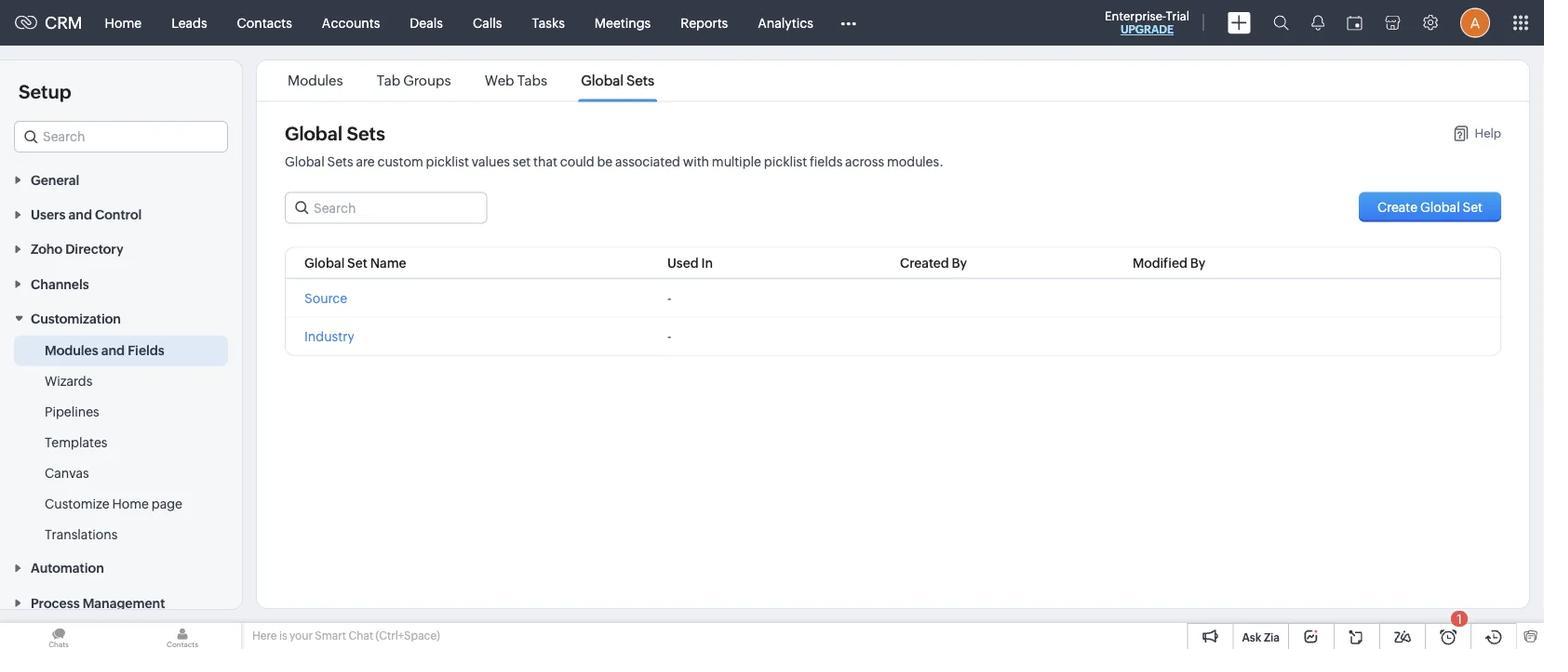 Task type: vqa. For each thing, say whether or not it's contained in the screenshot.
logo
no



Task type: describe. For each thing, give the bounding box(es) containing it.
1
[[1457, 612, 1462, 627]]

modules and fields
[[45, 343, 164, 358]]

calls link
[[458, 0, 517, 45]]

0 horizontal spatial global sets
[[285, 123, 385, 144]]

chat
[[348, 630, 373, 643]]

here is your smart chat (ctrl+space)
[[252, 630, 440, 643]]

modified by
[[1133, 255, 1206, 270]]

multiple
[[712, 154, 761, 169]]

templates link
[[45, 433, 107, 452]]

general
[[31, 172, 79, 187]]

global set name
[[304, 255, 406, 270]]

by for created by
[[952, 255, 967, 270]]

set
[[513, 154, 531, 169]]

custom
[[377, 154, 423, 169]]

automation
[[31, 561, 104, 576]]

- for industry
[[667, 329, 671, 344]]

1 picklist from the left
[[426, 154, 469, 169]]

reports
[[681, 15, 728, 30]]

and for modules
[[101, 343, 125, 358]]

contacts image
[[124, 624, 241, 650]]

industry
[[304, 329, 354, 344]]

modified
[[1133, 255, 1188, 270]]

fields
[[128, 343, 164, 358]]

zoho
[[31, 242, 62, 257]]

zoho directory button
[[0, 231, 242, 266]]

could
[[560, 154, 594, 169]]

2 picklist from the left
[[764, 154, 807, 169]]

across
[[845, 154, 884, 169]]

calls
[[473, 15, 502, 30]]

templates
[[45, 435, 107, 450]]

with
[[683, 154, 709, 169]]

meetings
[[595, 15, 651, 30]]

are
[[356, 154, 375, 169]]

2 vertical spatial sets
[[327, 154, 353, 169]]

leads link
[[156, 0, 222, 45]]

crm
[[45, 13, 82, 32]]

users
[[31, 207, 66, 222]]

global sets are custom picklist values set that could be associated with multiple picklist fields across modules.
[[285, 154, 944, 169]]

automation button
[[0, 551, 242, 585]]

web tabs
[[485, 73, 547, 89]]

signals image
[[1311, 15, 1324, 31]]

trial
[[1166, 9, 1189, 23]]

wizards
[[45, 374, 92, 389]]

process
[[31, 596, 80, 611]]

users and control button
[[0, 197, 242, 231]]

modules for modules
[[288, 73, 343, 89]]

search element
[[1262, 0, 1300, 46]]

enterprise-trial upgrade
[[1105, 9, 1189, 36]]

tab groups
[[377, 73, 451, 89]]

calendar image
[[1347, 15, 1363, 30]]

0 vertical spatial home
[[105, 15, 142, 30]]

name
[[370, 255, 406, 270]]

in
[[701, 255, 713, 270]]

deals
[[410, 15, 443, 30]]

modules link
[[285, 73, 346, 89]]

set inside create global set "button"
[[1463, 200, 1483, 215]]

enterprise-
[[1105, 9, 1166, 23]]

accounts link
[[307, 0, 395, 45]]

global inside "button"
[[1420, 200, 1460, 215]]

(ctrl+space)
[[376, 630, 440, 643]]

general button
[[0, 162, 242, 197]]

tab
[[377, 73, 400, 89]]

modules for modules and fields
[[45, 343, 98, 358]]

create global set button
[[1359, 192, 1501, 222]]

tasks link
[[517, 0, 580, 45]]

customization
[[31, 311, 121, 326]]

0 horizontal spatial set
[[347, 255, 368, 270]]

list containing modules
[[271, 60, 671, 101]]

global up source
[[304, 255, 345, 270]]

crm link
[[15, 13, 82, 32]]

create global set
[[1377, 200, 1483, 215]]

that
[[533, 154, 557, 169]]

upgrade
[[1121, 23, 1174, 36]]

meetings link
[[580, 0, 666, 45]]

be
[[597, 154, 613, 169]]

search image
[[1273, 15, 1289, 31]]

ask zia
[[1242, 632, 1280, 644]]

translations link
[[45, 526, 118, 544]]

fields
[[810, 154, 843, 169]]

analytics
[[758, 15, 813, 30]]

page
[[152, 497, 182, 512]]

signals element
[[1300, 0, 1336, 46]]

by for modified by
[[1190, 255, 1206, 270]]

tasks
[[532, 15, 565, 30]]



Task type: locate. For each thing, give the bounding box(es) containing it.
chats image
[[0, 624, 117, 650]]

deals link
[[395, 0, 458, 45]]

search text field down custom
[[286, 193, 486, 223]]

0 horizontal spatial search text field
[[15, 122, 227, 152]]

0 horizontal spatial by
[[952, 255, 967, 270]]

here
[[252, 630, 277, 643]]

channels button
[[0, 266, 242, 301]]

picklist
[[426, 154, 469, 169], [764, 154, 807, 169]]

zia
[[1264, 632, 1280, 644]]

used
[[667, 255, 699, 270]]

global sets down meetings link
[[581, 73, 654, 89]]

create menu image
[[1228, 12, 1251, 34]]

home right 'crm'
[[105, 15, 142, 30]]

create menu element
[[1216, 0, 1262, 45]]

1 vertical spatial global sets
[[285, 123, 385, 144]]

1 by from the left
[[952, 255, 967, 270]]

1 - from the top
[[667, 291, 671, 306]]

1 horizontal spatial and
[[101, 343, 125, 358]]

set left name
[[347, 255, 368, 270]]

home inside customization region
[[112, 497, 149, 512]]

modules
[[288, 73, 343, 89], [45, 343, 98, 358]]

and inside customization region
[[101, 343, 125, 358]]

reports link
[[666, 0, 743, 45]]

0 vertical spatial modules
[[288, 73, 343, 89]]

source
[[304, 291, 347, 306]]

2 - from the top
[[667, 329, 671, 344]]

home link
[[90, 0, 156, 45]]

wizards link
[[45, 372, 92, 391]]

picklist left fields at top
[[764, 154, 807, 169]]

0 horizontal spatial and
[[68, 207, 92, 222]]

canvas
[[45, 466, 89, 481]]

smart
[[315, 630, 346, 643]]

1 horizontal spatial modules
[[288, 73, 343, 89]]

home
[[105, 15, 142, 30], [112, 497, 149, 512]]

management
[[82, 596, 165, 611]]

global sets
[[581, 73, 654, 89], [285, 123, 385, 144]]

groups
[[403, 73, 451, 89]]

global right create
[[1420, 200, 1460, 215]]

profile element
[[1449, 0, 1501, 45]]

1 horizontal spatial picklist
[[764, 154, 807, 169]]

Other Modules field
[[828, 8, 868, 38]]

customize
[[45, 497, 109, 512]]

0 horizontal spatial modules
[[45, 343, 98, 358]]

2 by from the left
[[1190, 255, 1206, 270]]

global sets link
[[578, 73, 657, 89]]

1 vertical spatial modules
[[45, 343, 98, 358]]

global sets up are
[[285, 123, 385, 144]]

0 vertical spatial global sets
[[581, 73, 654, 89]]

analytics link
[[743, 0, 828, 45]]

ask
[[1242, 632, 1261, 644]]

sets down meetings link
[[626, 73, 654, 89]]

pipelines
[[45, 405, 99, 419]]

users and control
[[31, 207, 142, 222]]

0 vertical spatial -
[[667, 291, 671, 306]]

and left "fields" in the left bottom of the page
[[101, 343, 125, 358]]

values
[[472, 154, 510, 169]]

global left are
[[285, 154, 325, 169]]

by
[[952, 255, 967, 270], [1190, 255, 1206, 270]]

0 vertical spatial search text field
[[15, 122, 227, 152]]

sets left are
[[327, 154, 353, 169]]

1 vertical spatial search text field
[[286, 193, 486, 223]]

customization region
[[0, 336, 242, 551]]

-
[[667, 291, 671, 306], [667, 329, 671, 344]]

by right the modified
[[1190, 255, 1206, 270]]

modules and fields link
[[45, 341, 164, 360]]

tabs
[[517, 73, 547, 89]]

created by
[[900, 255, 967, 270]]

process management
[[31, 596, 165, 611]]

canvas link
[[45, 464, 89, 483]]

set
[[1463, 200, 1483, 215], [347, 255, 368, 270]]

1 vertical spatial set
[[347, 255, 368, 270]]

set down help at the right of page
[[1463, 200, 1483, 215]]

modules down accounts link
[[288, 73, 343, 89]]

contacts link
[[222, 0, 307, 45]]

by right "created"
[[952, 255, 967, 270]]

picklist left values
[[426, 154, 469, 169]]

list
[[271, 60, 671, 101]]

0 vertical spatial sets
[[626, 73, 654, 89]]

channels
[[31, 277, 89, 292]]

pipelines link
[[45, 403, 99, 421]]

1 vertical spatial home
[[112, 497, 149, 512]]

accounts
[[322, 15, 380, 30]]

modules inside customization region
[[45, 343, 98, 358]]

created
[[900, 255, 949, 270]]

associated
[[615, 154, 680, 169]]

1 vertical spatial -
[[667, 329, 671, 344]]

1 horizontal spatial search text field
[[286, 193, 486, 223]]

create
[[1377, 200, 1418, 215]]

is
[[279, 630, 287, 643]]

and right users
[[68, 207, 92, 222]]

Search text field
[[15, 122, 227, 152], [286, 193, 486, 223]]

modules up wizards link
[[45, 343, 98, 358]]

web tabs link
[[482, 73, 550, 89]]

search text field up general dropdown button
[[15, 122, 227, 152]]

sets
[[626, 73, 654, 89], [347, 123, 385, 144], [327, 154, 353, 169]]

0 vertical spatial set
[[1463, 200, 1483, 215]]

translations
[[45, 527, 118, 542]]

1 horizontal spatial set
[[1463, 200, 1483, 215]]

1 vertical spatial and
[[101, 343, 125, 358]]

1 horizontal spatial by
[[1190, 255, 1206, 270]]

your
[[289, 630, 313, 643]]

1 vertical spatial sets
[[347, 123, 385, 144]]

profile image
[[1460, 8, 1490, 38]]

customize home page link
[[45, 495, 182, 513]]

global down modules link at the left of the page
[[285, 123, 343, 144]]

zoho directory
[[31, 242, 123, 257]]

modules.
[[887, 154, 944, 169]]

directory
[[65, 242, 123, 257]]

and for users
[[68, 207, 92, 222]]

setup
[[19, 81, 71, 102]]

home left page
[[112, 497, 149, 512]]

sets up are
[[347, 123, 385, 144]]

used in
[[667, 255, 713, 270]]

None field
[[14, 121, 228, 153]]

global down meetings link
[[581, 73, 624, 89]]

1 horizontal spatial global sets
[[581, 73, 654, 89]]

0 vertical spatial and
[[68, 207, 92, 222]]

customization button
[[0, 301, 242, 336]]

leads
[[171, 15, 207, 30]]

web
[[485, 73, 514, 89]]

contacts
[[237, 15, 292, 30]]

0 horizontal spatial picklist
[[426, 154, 469, 169]]

and inside dropdown button
[[68, 207, 92, 222]]

customize home page
[[45, 497, 182, 512]]

process management button
[[0, 585, 242, 620]]

- for source
[[667, 291, 671, 306]]

tab groups link
[[374, 73, 454, 89]]



